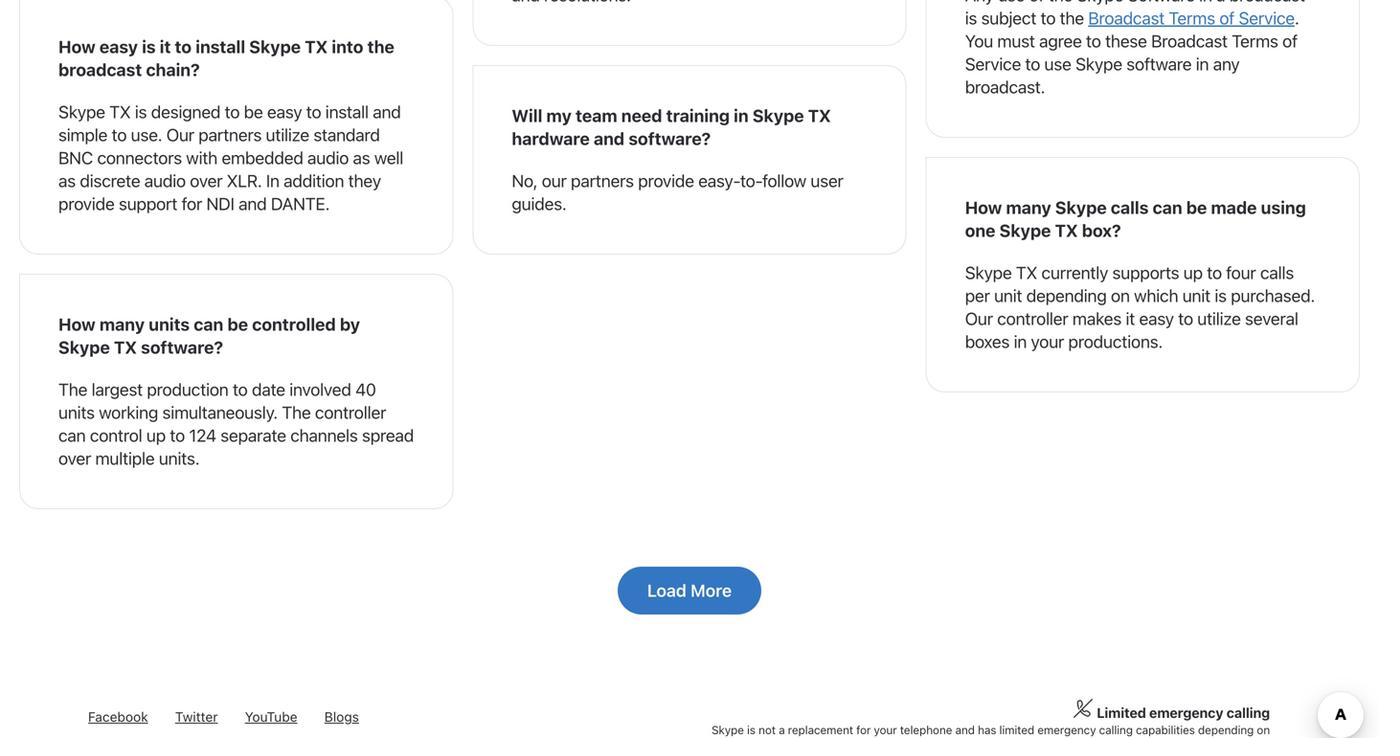 Task type: locate. For each thing, give the bounding box(es) containing it.
1 vertical spatial how
[[965, 197, 1002, 218]]

a up broadcast terms of service
[[1217, 0, 1226, 5]]

service up any
[[1239, 8, 1295, 28]]

1 vertical spatial install
[[325, 102, 369, 122]]

0 vertical spatial a
[[1217, 0, 1226, 5]]

unit right which
[[1183, 285, 1211, 306]]

many up largest
[[99, 314, 145, 335]]

2 vertical spatial can
[[58, 425, 86, 446]]

units inside how many units can be controlled by skype tx software?
[[149, 314, 190, 335]]

our down designed at the left of page
[[166, 125, 194, 145]]

of up any
[[1220, 8, 1235, 28]]

2 horizontal spatial easy
[[1139, 308, 1174, 329]]

and down team
[[594, 128, 625, 149]]

tx left currently
[[1016, 262, 1038, 283]]

broadcast
[[1230, 0, 1305, 5], [58, 59, 142, 80]]

unit
[[994, 285, 1022, 306], [1183, 285, 1211, 306]]

skype up these on the right
[[1077, 0, 1124, 5]]

to up standard
[[306, 102, 321, 122]]

install up the chain?
[[196, 36, 245, 57]]

load
[[647, 580, 687, 601]]

emergency right limited
[[1038, 724, 1096, 737]]

and
[[373, 102, 401, 122], [594, 128, 625, 149], [239, 193, 267, 214], [955, 724, 975, 737]]

in
[[1199, 0, 1212, 5], [1196, 54, 1209, 74], [734, 105, 749, 126], [1014, 331, 1027, 352]]

0 horizontal spatial calling
[[1099, 724, 1133, 737]]

software
[[1128, 0, 1195, 5]]

provide down discrete
[[58, 193, 115, 214]]

1 vertical spatial be
[[1187, 197, 1207, 218]]

skype inside how easy is it to install skype tx into the broadcast chain?
[[249, 36, 301, 57]]

provide inside "no, our partners provide easy-to-follow user guides."
[[638, 170, 694, 191]]

be for made
[[1187, 197, 1207, 218]]

easy down which
[[1139, 308, 1174, 329]]

can left made
[[1153, 197, 1183, 218]]

0 vertical spatial on
[[1111, 285, 1130, 306]]

be inside 'how many skype calls can be made using one skype tx box?'
[[1187, 197, 1207, 218]]

1 horizontal spatial of
[[1220, 8, 1235, 28]]

1 vertical spatial easy
[[267, 102, 302, 122]]

1 horizontal spatial many
[[1006, 197, 1052, 218]]

depending
[[1027, 285, 1107, 306], [1198, 724, 1254, 737]]

can inside how many units can be controlled by skype tx software?
[[194, 314, 223, 335]]

for inside the "limited emergency calling skype is not a replacement for your telephone and has limited emergency calling capabilities depending on"
[[856, 724, 871, 737]]

how many units can be controlled by skype tx software? element
[[19, 274, 453, 510]]

1 horizontal spatial emergency
[[1150, 705, 1224, 721]]

to
[[1041, 8, 1056, 28], [1086, 31, 1101, 51], [175, 36, 192, 57], [1025, 54, 1040, 74], [225, 102, 240, 122], [306, 102, 321, 122], [112, 125, 127, 145], [1207, 262, 1222, 283], [1178, 308, 1193, 329], [233, 379, 248, 400], [170, 425, 185, 446]]

1 vertical spatial up
[[146, 425, 166, 446]]

a inside any use of the skype software in a broadcast is subject to the
[[1217, 0, 1226, 5]]

install
[[196, 36, 245, 57], [325, 102, 369, 122]]

tx inside 'skype tx is designed to be easy to install and simple to use. our partners utilize standard bnc connectors with embedded audio as well as discrete audio over xlr. in addition they provide support for ndi and dante.'
[[109, 102, 131, 122]]

software? down need
[[629, 128, 711, 149]]

how up 'one'
[[965, 197, 1002, 218]]

audio up support
[[144, 170, 186, 191]]

tx left into
[[305, 36, 328, 57]]

1 vertical spatial audio
[[144, 170, 186, 191]]

1 vertical spatial calls
[[1261, 262, 1294, 283]]

easy inside how easy is it to install skype tx into the broadcast chain?
[[99, 36, 138, 57]]

broadcast up these on the right
[[1088, 8, 1165, 28]]

tx inside the will my team need training in skype tx hardware and software?
[[808, 105, 831, 126]]

it inside skype tx currently supports up to four calls per unit depending on which unit is purchased. our controller makes it easy to utilize several boxes in your productions.
[[1126, 308, 1135, 329]]

0 vertical spatial audio
[[307, 147, 349, 168]]

it up productions.
[[1126, 308, 1135, 329]]

partners up the "with"
[[199, 125, 262, 145]]

discrete
[[80, 170, 140, 191]]

broadcast inside . you must agree to these broadcast terms of service to use skype software in any broadcast.
[[1152, 31, 1228, 51]]

utilize down the four
[[1198, 308, 1241, 329]]

emergency
[[1150, 705, 1224, 721], [1038, 724, 1096, 737]]

and up the well
[[373, 102, 401, 122]]

0 vertical spatial software?
[[629, 128, 711, 149]]

0 vertical spatial the
[[1049, 0, 1073, 5]]

0 horizontal spatial depending
[[1027, 285, 1107, 306]]

1 horizontal spatial controller
[[997, 308, 1069, 329]]

easy
[[99, 36, 138, 57], [267, 102, 302, 122], [1139, 308, 1174, 329]]

can inside 'how many skype calls can be made using one skype tx box?'
[[1153, 197, 1183, 218]]

0 horizontal spatial it
[[160, 36, 171, 57]]

be inside 'skype tx is designed to be easy to install and simple to use. our partners utilize standard bnc connectors with embedded audio as well as discrete audio over xlr. in addition they provide support for ndi and dante.'
[[244, 102, 263, 122]]

2 vertical spatial be
[[227, 314, 248, 335]]

how up largest
[[58, 314, 95, 335]]

skype inside 'skype tx is designed to be easy to install and simple to use. our partners utilize standard bnc connectors with embedded audio as well as discrete audio over xlr. in addition they provide support for ndi and dante.'
[[58, 102, 105, 122]]

1 vertical spatial of
[[1220, 8, 1235, 28]]

skype left into
[[249, 36, 301, 57]]

0 vertical spatial provide
[[638, 170, 694, 191]]

1 horizontal spatial the
[[282, 402, 311, 423]]

terms up any
[[1232, 31, 1279, 51]]

0 horizontal spatial provide
[[58, 193, 115, 214]]

1 vertical spatial can
[[194, 314, 223, 335]]

tx up connectors
[[109, 102, 131, 122]]

1 vertical spatial service
[[965, 54, 1021, 74]]

1 horizontal spatial our
[[965, 308, 993, 329]]

any
[[965, 0, 994, 5]]

1 horizontal spatial for
[[856, 724, 871, 737]]

easy up use.
[[99, 36, 138, 57]]

up right supports
[[1184, 262, 1203, 283]]

0 horizontal spatial units
[[58, 402, 95, 423]]

our down the per
[[965, 308, 993, 329]]

makes
[[1073, 308, 1122, 329]]

is down the four
[[1215, 285, 1227, 306]]

it up the chain?
[[160, 36, 171, 57]]

well
[[374, 147, 403, 168]]

0 horizontal spatial over
[[58, 448, 91, 469]]

broadcast up simple
[[58, 59, 142, 80]]

subject
[[981, 8, 1037, 28]]

in inside skype tx currently supports up to four calls per unit depending on which unit is purchased. our controller makes it easy to utilize several boxes in your productions.
[[1014, 331, 1027, 352]]

0 vertical spatial controller
[[997, 308, 1069, 329]]

it inside how easy is it to install skype tx into the broadcast chain?
[[160, 36, 171, 57]]

is left "not"
[[747, 724, 756, 737]]

many inside 'how many skype calls can be made using one skype tx box?'
[[1006, 197, 1052, 218]]

software? up production
[[141, 337, 223, 358]]

to up units.
[[170, 425, 185, 446]]

provide left easy-
[[638, 170, 694, 191]]

to up agree
[[1041, 8, 1056, 28]]

1 horizontal spatial easy
[[267, 102, 302, 122]]

0 horizontal spatial up
[[146, 425, 166, 446]]

utilize inside skype tx currently supports up to four calls per unit depending on which unit is purchased. our controller makes it easy to utilize several boxes in your productions.
[[1198, 308, 1241, 329]]

can inside the largest production to date involved 40 units working simultaneously. the controller can control up to 124 separate channels spread over multiple units.
[[58, 425, 86, 446]]

date
[[252, 379, 285, 400]]

follow
[[763, 170, 807, 191]]

skype up simple
[[58, 102, 105, 122]]

broadcast
[[1088, 8, 1165, 28], [1152, 31, 1228, 51]]

software
[[1127, 54, 1192, 74]]

controller inside the largest production to date involved 40 units working simultaneously. the controller can control up to 124 separate channels spread over multiple units.
[[315, 402, 386, 423]]

0 horizontal spatial use
[[998, 0, 1025, 5]]

spread
[[362, 425, 414, 446]]

be left controlled
[[227, 314, 248, 335]]

0 horizontal spatial utilize
[[266, 125, 309, 145]]

depending right capabilities
[[1198, 724, 1254, 737]]

can left control
[[58, 425, 86, 446]]

the
[[1049, 0, 1073, 5], [1060, 8, 1084, 28], [367, 36, 394, 57]]

which
[[1134, 285, 1179, 306]]

1 vertical spatial the
[[1060, 8, 1084, 28]]

2 horizontal spatial can
[[1153, 197, 1183, 218]]

install inside how easy is it to install skype tx into the broadcast chain?
[[196, 36, 245, 57]]

of
[[1029, 0, 1044, 5], [1220, 8, 1235, 28], [1283, 31, 1298, 51]]

0 horizontal spatial service
[[965, 54, 1021, 74]]

of inside any use of the skype software in a broadcast is subject to the
[[1029, 0, 1044, 5]]

many inside how many units can be controlled by skype tx software?
[[99, 314, 145, 335]]

units up control
[[58, 402, 95, 423]]

up
[[1184, 262, 1203, 283], [146, 425, 166, 446]]

over down control
[[58, 448, 91, 469]]

how for how many skype calls can be made using one skype tx box?
[[965, 197, 1002, 218]]

how for how many units can be controlled by skype tx software?
[[58, 314, 95, 335]]

be
[[244, 102, 263, 122], [1187, 197, 1207, 218], [227, 314, 248, 335]]

is down any
[[965, 8, 977, 28]]

how inside how many units can be controlled by skype tx software?
[[58, 314, 95, 335]]

use
[[998, 0, 1025, 5], [1045, 54, 1072, 74]]

skype
[[1077, 0, 1124, 5], [249, 36, 301, 57], [1076, 54, 1123, 74], [58, 102, 105, 122], [753, 105, 804, 126], [1056, 197, 1107, 218], [1000, 220, 1051, 241], [965, 262, 1012, 283], [58, 337, 110, 358], [712, 724, 744, 737]]

more
[[691, 580, 732, 601]]

any
[[1213, 54, 1240, 74]]

1 vertical spatial software?
[[141, 337, 223, 358]]

largest
[[92, 379, 143, 400]]

how inside how easy is it to install skype tx into the broadcast chain?
[[58, 36, 95, 57]]

1 vertical spatial the
[[282, 402, 311, 423]]

chain?
[[146, 59, 200, 80]]

1 horizontal spatial install
[[325, 102, 369, 122]]

40
[[355, 379, 376, 400]]

skype up largest
[[58, 337, 110, 358]]

on inside skype tx currently supports up to four calls per unit depending on which unit is purchased. our controller makes it easy to utilize several boxes in your productions.
[[1111, 285, 1130, 306]]

tx inside how easy is it to install skype tx into the broadcast chain?
[[305, 36, 328, 57]]

your right boxes
[[1031, 331, 1064, 352]]

0 horizontal spatial emergency
[[1038, 724, 1096, 737]]

youtube
[[245, 709, 297, 725]]

software? inside how many units can be controlled by skype tx software?
[[141, 337, 223, 358]]

must
[[998, 31, 1035, 51]]

limited
[[1097, 705, 1146, 721]]

units up production
[[149, 314, 190, 335]]

easy up embedded
[[267, 102, 302, 122]]

tx up user at the right of page
[[808, 105, 831, 126]]

service up broadcast.
[[965, 54, 1021, 74]]

1 horizontal spatial use
[[1045, 54, 1072, 74]]

ndi
[[206, 193, 234, 214]]

up up units.
[[146, 425, 166, 446]]

install up standard
[[325, 102, 369, 122]]

of for use
[[1029, 0, 1044, 5]]

1 vertical spatial on
[[1257, 724, 1270, 737]]

any use of the skype software in a broadcast is subject to the
[[965, 0, 1305, 28]]

1 horizontal spatial can
[[194, 314, 223, 335]]

easy inside skype tx currently supports up to four calls per unit depending on which unit is purchased. our controller makes it easy to utilize several boxes in your productions.
[[1139, 308, 1174, 329]]

1 vertical spatial over
[[58, 448, 91, 469]]

be up embedded
[[244, 102, 263, 122]]

depending inside skype tx currently supports up to four calls per unit depending on which unit is purchased. our controller makes it easy to utilize several boxes in your productions.
[[1027, 285, 1107, 306]]

skype down these on the right
[[1076, 54, 1123, 74]]

0 vertical spatial the
[[58, 379, 87, 400]]

many
[[1006, 197, 1052, 218], [99, 314, 145, 335]]

0 horizontal spatial calls
[[1111, 197, 1149, 218]]

is
[[965, 8, 977, 28], [142, 36, 156, 57], [135, 102, 147, 122], [1215, 285, 1227, 306], [747, 724, 756, 737]]

to down 'must'
[[1025, 54, 1040, 74]]

calls inside 'how many skype calls can be made using one skype tx box?'
[[1111, 197, 1149, 218]]

to-
[[740, 170, 763, 191]]

0 vertical spatial over
[[190, 170, 223, 191]]

is inside the "limited emergency calling skype is not a replacement for your telephone and has limited emergency calling capabilities depending on"
[[747, 724, 756, 737]]

controller up boxes
[[997, 308, 1069, 329]]

controller down 40
[[315, 402, 386, 423]]

1 vertical spatial broadcast
[[1152, 31, 1228, 51]]

broadcast inside any use of the skype software in a broadcast is subject to the
[[1230, 0, 1305, 5]]

utilize up embedded
[[266, 125, 309, 145]]

0 horizontal spatial software?
[[141, 337, 223, 358]]

0 vertical spatial service
[[1239, 8, 1295, 28]]

control
[[90, 425, 142, 446]]

tx inside how many units can be controlled by skype tx software?
[[114, 337, 137, 358]]

1 vertical spatial controller
[[315, 402, 386, 423]]

broadcast down broadcast terms of service link
[[1152, 31, 1228, 51]]

designed
[[151, 102, 221, 122]]

to down which
[[1178, 308, 1193, 329]]

1 horizontal spatial it
[[1126, 308, 1135, 329]]

and inside the will my team need training in skype tx hardware and software?
[[594, 128, 625, 149]]

0 horizontal spatial easy
[[99, 36, 138, 57]]

you
[[965, 31, 993, 51]]

0 horizontal spatial many
[[99, 314, 145, 335]]

skype up the follow
[[753, 105, 804, 126]]

0 vertical spatial for
[[182, 193, 202, 214]]

emergency up capabilities
[[1150, 705, 1224, 721]]

1 vertical spatial your
[[874, 724, 897, 737]]

0 vertical spatial of
[[1029, 0, 1044, 5]]

your left telephone
[[874, 724, 897, 737]]

1 vertical spatial units
[[58, 402, 95, 423]]

to left these on the right
[[1086, 31, 1101, 51]]

2 vertical spatial easy
[[1139, 308, 1174, 329]]

a
[[1217, 0, 1226, 5], [779, 724, 785, 737]]

use down agree
[[1045, 54, 1072, 74]]

is up use.
[[135, 102, 147, 122]]

1 horizontal spatial on
[[1257, 724, 1270, 737]]

the left largest
[[58, 379, 87, 400]]

1 vertical spatial provide
[[58, 193, 115, 214]]

1 horizontal spatial over
[[190, 170, 223, 191]]

0 vertical spatial our
[[166, 125, 194, 145]]

0 horizontal spatial the
[[58, 379, 87, 400]]

audio up addition
[[307, 147, 349, 168]]

how up simple
[[58, 36, 95, 57]]

in left any
[[1196, 54, 1209, 74]]

over down the "with"
[[190, 170, 223, 191]]

0 vertical spatial partners
[[199, 125, 262, 145]]

and down xlr.
[[239, 193, 267, 214]]

skype left "not"
[[712, 724, 744, 737]]

calling
[[1227, 705, 1270, 721], [1099, 724, 1133, 737]]

be left made
[[1187, 197, 1207, 218]]

how many skype calls can be made using one skype tx box? element
[[926, 157, 1360, 393]]

the down involved
[[282, 402, 311, 423]]

skype tx currently supports up to four calls per unit depending on which unit is purchased. our controller makes it easy to utilize several boxes in your productions.
[[965, 262, 1315, 352]]

to inside how easy is it to install skype tx into the broadcast chain?
[[175, 36, 192, 57]]

1 horizontal spatial depending
[[1198, 724, 1254, 737]]

0 vertical spatial how
[[58, 36, 95, 57]]

1 horizontal spatial unit
[[1183, 285, 1211, 306]]

agree
[[1039, 31, 1082, 51]]

partners
[[199, 125, 262, 145], [571, 170, 634, 191]]

unit right the per
[[994, 285, 1022, 306]]

0 vertical spatial broadcast
[[1230, 0, 1305, 5]]

and inside the "limited emergency calling skype is not a replacement for your telephone and has limited emergency calling capabilities depending on"
[[955, 724, 975, 737]]

to left use.
[[112, 125, 127, 145]]

in right training
[[734, 105, 749, 126]]

up inside the largest production to date involved 40 units working simultaneously. the controller can control up to 124 separate channels spread over multiple units.
[[146, 425, 166, 446]]

of down .
[[1283, 31, 1298, 51]]

0 horizontal spatial can
[[58, 425, 86, 446]]

0 vertical spatial your
[[1031, 331, 1064, 352]]

1 horizontal spatial a
[[1217, 0, 1226, 5]]

guides.
[[512, 193, 567, 214]]

over inside 'skype tx is designed to be easy to install and simple to use. our partners utilize standard bnc connectors with embedded audio as well as discrete audio over xlr. in addition they provide support for ndi and dante.'
[[190, 170, 223, 191]]

0 vertical spatial calls
[[1111, 197, 1149, 218]]

0 horizontal spatial controller
[[315, 402, 386, 423]]

many up currently
[[1006, 197, 1052, 218]]

limited
[[1000, 724, 1035, 737]]

a right "not"
[[779, 724, 785, 737]]

2 vertical spatial of
[[1283, 31, 1298, 51]]

calls inside skype tx currently supports up to four calls per unit depending on which unit is purchased. our controller makes it easy to utilize several boxes in your productions.
[[1261, 262, 1294, 283]]

for right replacement
[[856, 724, 871, 737]]

training
[[666, 105, 730, 126]]

0 vertical spatial easy
[[99, 36, 138, 57]]

0 horizontal spatial audio
[[144, 170, 186, 191]]

1 vertical spatial it
[[1126, 308, 1135, 329]]

team
[[576, 105, 617, 126]]

of up subject
[[1029, 0, 1044, 5]]

user
[[811, 170, 844, 191]]

depending down currently
[[1027, 285, 1107, 306]]

0 horizontal spatial a
[[779, 724, 785, 737]]

be inside how many units can be controlled by skype tx software?
[[227, 314, 248, 335]]

for left ndi
[[182, 193, 202, 214]]

1 vertical spatial a
[[779, 724, 785, 737]]

and left has
[[955, 724, 975, 737]]

1 horizontal spatial your
[[1031, 331, 1064, 352]]

1 vertical spatial depending
[[1198, 724, 1254, 737]]

0 vertical spatial it
[[160, 36, 171, 57]]

in right boxes
[[1014, 331, 1027, 352]]

1 horizontal spatial units
[[149, 314, 190, 335]]

partners right our
[[571, 170, 634, 191]]

as
[[353, 147, 370, 168], [58, 170, 76, 191]]

skype up the per
[[965, 262, 1012, 283]]

calls up box?
[[1111, 197, 1149, 218]]

embedded
[[222, 147, 303, 168]]

to inside any use of the skype software in a broadcast is subject to the
[[1041, 8, 1056, 28]]

0 vertical spatial can
[[1153, 197, 1183, 218]]

use up subject
[[998, 0, 1025, 5]]

1 horizontal spatial broadcast
[[1230, 0, 1305, 5]]

is up the chain?
[[142, 36, 156, 57]]

over
[[190, 170, 223, 191], [58, 448, 91, 469]]

0 vertical spatial as
[[353, 147, 370, 168]]

calls up purchased.
[[1261, 262, 1294, 283]]

0 horizontal spatial broadcast
[[58, 59, 142, 80]]

1 horizontal spatial up
[[1184, 262, 1203, 283]]

as up they
[[353, 147, 370, 168]]

software?
[[629, 128, 711, 149], [141, 337, 223, 358]]

will my team need training in skype tx hardware and software? element
[[473, 65, 907, 255]]

broadcast terms of service
[[1088, 8, 1295, 28]]

how easy is it to install skype tx into the broadcast chain? element
[[19, 0, 453, 255]]

2 horizontal spatial of
[[1283, 31, 1298, 51]]

purchased.
[[1231, 285, 1315, 306]]

1 vertical spatial terms
[[1232, 31, 1279, 51]]

software? inside the will my team need training in skype tx hardware and software?
[[629, 128, 711, 149]]

using
[[1261, 197, 1306, 218]]

skype inside skype tx currently supports up to four calls per unit depending on which unit is purchased. our controller makes it easy to utilize several boxes in your productions.
[[965, 262, 1012, 283]]

youtube link
[[245, 709, 297, 725]]

with
[[186, 147, 218, 168]]

tx up largest
[[114, 337, 137, 358]]

will my team need training in skype tx hardware and software?
[[512, 105, 831, 149]]

how inside 'how many skype calls can be made using one skype tx box?'
[[965, 197, 1002, 218]]

0 horizontal spatial partners
[[199, 125, 262, 145]]

main content
[[0, 0, 1379, 653]]

terms down software
[[1169, 8, 1216, 28]]



Task type: vqa. For each thing, say whether or not it's contained in the screenshot.


Task type: describe. For each thing, give the bounding box(es) containing it.
use inside any use of the skype software in a broadcast is subject to the
[[998, 0, 1025, 5]]

0 vertical spatial emergency
[[1150, 705, 1224, 721]]

working
[[99, 402, 158, 423]]

many for skype
[[1006, 197, 1052, 218]]

skype inside how many units can be controlled by skype tx software?
[[58, 337, 110, 358]]

to left the four
[[1207, 262, 1222, 283]]

not
[[759, 724, 776, 737]]

hardware
[[512, 128, 590, 149]]

skype up box?
[[1056, 197, 1107, 218]]

connectors
[[97, 147, 182, 168]]

units.
[[159, 448, 200, 469]]

controlled
[[252, 314, 336, 335]]

to left date
[[233, 379, 248, 400]]

tx inside 'how many skype calls can be made using one skype tx box?'
[[1055, 220, 1078, 241]]

skype right 'one'
[[1000, 220, 1051, 241]]

is inside 'skype tx is designed to be easy to install and simple to use. our partners utilize standard bnc connectors with embedded audio as well as discrete audio over xlr. in addition they provide support for ndi and dante.'
[[135, 102, 147, 122]]

for inside 'skype tx is designed to be easy to install and simple to use. our partners utilize standard bnc connectors with embedded audio as well as discrete audio over xlr. in addition they provide support for ndi and dante.'
[[182, 193, 202, 214]]

channels
[[290, 425, 358, 446]]

will
[[512, 105, 543, 126]]

blogs
[[324, 709, 359, 725]]

broadcast.
[[965, 77, 1045, 97]]

2 unit from the left
[[1183, 285, 1211, 306]]

standard
[[314, 125, 380, 145]]

1 vertical spatial emergency
[[1038, 724, 1096, 737]]

over inside the largest production to date involved 40 units working simultaneously. the controller can control up to 124 separate channels spread over multiple units.
[[58, 448, 91, 469]]

no, our partners provide easy-to-follow user guides.
[[512, 170, 844, 214]]

units inside the largest production to date involved 40 units working simultaneously. the controller can control up to 124 separate channels spread over multiple units.
[[58, 402, 95, 423]]

0 vertical spatial calling
[[1227, 705, 1270, 721]]

by
[[340, 314, 360, 335]]

0 horizontal spatial terms
[[1169, 8, 1216, 28]]

no,
[[512, 170, 538, 191]]

has
[[978, 724, 997, 737]]

capabilities
[[1136, 724, 1195, 737]]

to right designed at the left of page
[[225, 102, 240, 122]]

your inside the "limited emergency calling skype is not a replacement for your telephone and has limited emergency calling capabilities depending on"
[[874, 724, 897, 737]]

partners inside "no, our partners provide easy-to-follow user guides."
[[571, 170, 634, 191]]

four
[[1226, 262, 1256, 283]]

productions.
[[1069, 331, 1163, 352]]

separate
[[221, 425, 286, 446]]

our
[[542, 170, 567, 191]]

is inside any use of the skype software in a broadcast is subject to the
[[965, 8, 977, 28]]

tx inside skype tx currently supports up to four calls per unit depending on which unit is purchased. our controller makes it easy to utilize several boxes in your productions.
[[1016, 262, 1038, 283]]

per
[[965, 285, 990, 306]]

skype inside the will my team need training in skype tx hardware and software?
[[753, 105, 804, 126]]

of inside . you must agree to these broadcast terms of service to use skype software in any broadcast.
[[1283, 31, 1298, 51]]

multiple
[[95, 448, 155, 469]]

many for software?
[[99, 314, 145, 335]]

addition
[[284, 170, 344, 191]]

boxes
[[965, 331, 1010, 352]]

skype inside any use of the skype software in a broadcast is subject to the
[[1077, 0, 1124, 5]]

our inside 'skype tx is designed to be easy to install and simple to use. our partners utilize standard bnc connectors with embedded audio as well as discrete audio over xlr. in addition they provide support for ndi and dante.'
[[166, 125, 194, 145]]

twitter link
[[175, 709, 218, 725]]

telephone
[[900, 724, 952, 737]]

main content containing any use of the skype software in a broadcast is subject to the
[[0, 0, 1379, 653]]

the largest production to date involved 40 units working simultaneously. the controller can control up to 124 separate channels spread over multiple units.
[[58, 379, 414, 469]]

be for easy
[[244, 102, 263, 122]]

broadcast terms of service link
[[1088, 8, 1295, 28]]

124
[[189, 425, 216, 446]]

need
[[621, 105, 662, 126]]

on inside the "limited emergency calling skype is not a replacement for your telephone and has limited emergency calling capabilities depending on"
[[1257, 724, 1270, 737]]

the inside how easy is it to install skype tx into the broadcast chain?
[[367, 36, 394, 57]]

replacement
[[788, 724, 853, 737]]

0 vertical spatial broadcast
[[1088, 8, 1165, 28]]

load more
[[647, 580, 732, 601]]

into
[[332, 36, 363, 57]]

skype inside the "limited emergency calling skype is not a replacement for your telephone and has limited emergency calling capabilities depending on"
[[712, 724, 744, 737]]

your inside skype tx currently supports up to four calls per unit depending on which unit is purchased. our controller makes it easy to utilize several boxes in your productions.
[[1031, 331, 1064, 352]]

controller inside skype tx currently supports up to four calls per unit depending on which unit is purchased. our controller makes it easy to utilize several boxes in your productions.
[[997, 308, 1069, 329]]

1 unit from the left
[[994, 285, 1022, 306]]

simultaneously.
[[162, 402, 278, 423]]

support
[[119, 193, 177, 214]]

is inside how easy is it to install skype tx into the broadcast chain?
[[142, 36, 156, 57]]

how easy is it to install skype tx into the broadcast chain?
[[58, 36, 394, 80]]

up inside skype tx currently supports up to four calls per unit depending on which unit is purchased. our controller makes it easy to utilize several boxes in your productions.
[[1184, 262, 1203, 283]]

.
[[1295, 8, 1299, 28]]

skype tx is designed to be easy to install and simple to use. our partners utilize standard bnc connectors with embedded audio as well as discrete audio over xlr. in addition they provide support for ndi and dante.
[[58, 102, 403, 214]]

supports
[[1113, 262, 1180, 283]]

use.
[[131, 125, 162, 145]]

in
[[266, 170, 280, 191]]

load more button
[[618, 567, 762, 615]]

currently
[[1042, 262, 1108, 283]]

facebook
[[88, 709, 148, 725]]

skype inside . you must agree to these broadcast terms of service to use skype software in any broadcast.
[[1076, 54, 1123, 74]]

broadcast inside how easy is it to install skype tx into the broadcast chain?
[[58, 59, 142, 80]]

partners inside 'skype tx is designed to be easy to install and simple to use. our partners utilize standard bnc connectors with embedded audio as well as discrete audio over xlr. in addition they provide support for ndi and dante.'
[[199, 125, 262, 145]]

utilize inside 'skype tx is designed to be easy to install and simple to use. our partners utilize standard bnc connectors with embedded audio as well as discrete audio over xlr. in addition they provide support for ndi and dante.'
[[266, 125, 309, 145]]

use inside . you must agree to these broadcast terms of service to use skype software in any broadcast.
[[1045, 54, 1072, 74]]

terms inside . you must agree to these broadcast terms of service to use skype software in any broadcast.
[[1232, 31, 1279, 51]]

limited emergency calling skype is not a replacement for your telephone and has limited emergency calling capabilities depending on
[[712, 705, 1270, 739]]

xlr.
[[227, 170, 262, 191]]

in inside any use of the skype software in a broadcast is subject to the
[[1199, 0, 1212, 5]]

1 horizontal spatial service
[[1239, 8, 1295, 28]]

dante.
[[271, 193, 330, 214]]

depending inside the "limited emergency calling skype is not a replacement for your telephone and has limited emergency calling capabilities depending on"
[[1198, 724, 1254, 737]]

in inside the will my team need training in skype tx hardware and software?
[[734, 105, 749, 126]]

bnc
[[58, 147, 93, 168]]

is inside skype tx currently supports up to four calls per unit depending on which unit is purchased. our controller makes it easy to utilize several boxes in your productions.
[[1215, 285, 1227, 306]]

our inside skype tx currently supports up to four calls per unit depending on which unit is purchased. our controller makes it easy to utilize several boxes in your productions.
[[965, 308, 993, 329]]

made
[[1211, 197, 1257, 218]]

of for terms
[[1220, 8, 1235, 28]]

involved
[[290, 379, 351, 400]]

install inside 'skype tx is designed to be easy to install and simple to use. our partners utilize standard bnc connectors with embedded audio as well as discrete audio over xlr. in addition they provide support for ndi and dante.'
[[325, 102, 369, 122]]

provide inside 'skype tx is designed to be easy to install and simple to use. our partners utilize standard bnc connectors with embedded audio as well as discrete audio over xlr. in addition they provide support for ndi and dante.'
[[58, 193, 115, 214]]

easy inside 'skype tx is designed to be easy to install and simple to use. our partners utilize standard bnc connectors with embedded audio as well as discrete audio over xlr. in addition they provide support for ndi and dante.'
[[267, 102, 302, 122]]

1 horizontal spatial audio
[[307, 147, 349, 168]]

1 horizontal spatial as
[[353, 147, 370, 168]]

blogs link
[[324, 709, 359, 725]]

0 horizontal spatial as
[[58, 170, 76, 191]]

twitter
[[175, 709, 218, 725]]

these
[[1105, 31, 1147, 51]]

. you must agree to these broadcast terms of service to use skype software in any broadcast.
[[965, 8, 1299, 97]]

how for how easy is it to install skype tx into the broadcast chain?
[[58, 36, 95, 57]]

service inside . you must agree to these broadcast terms of service to use skype software in any broadcast.
[[965, 54, 1021, 74]]

box?
[[1082, 220, 1121, 241]]

they
[[348, 170, 381, 191]]

how many units can be controlled by skype tx software?
[[58, 314, 360, 358]]

production
[[147, 379, 229, 400]]

how many skype calls can be made using one skype tx box?
[[965, 197, 1306, 241]]

several
[[1245, 308, 1299, 329]]

simple
[[58, 125, 108, 145]]

facebook link
[[88, 709, 148, 725]]

a inside the "limited emergency calling skype is not a replacement for your telephone and has limited emergency calling capabilities depending on"
[[779, 724, 785, 737]]

in inside . you must agree to these broadcast terms of service to use skype software in any broadcast.
[[1196, 54, 1209, 74]]

easy-
[[698, 170, 740, 191]]



